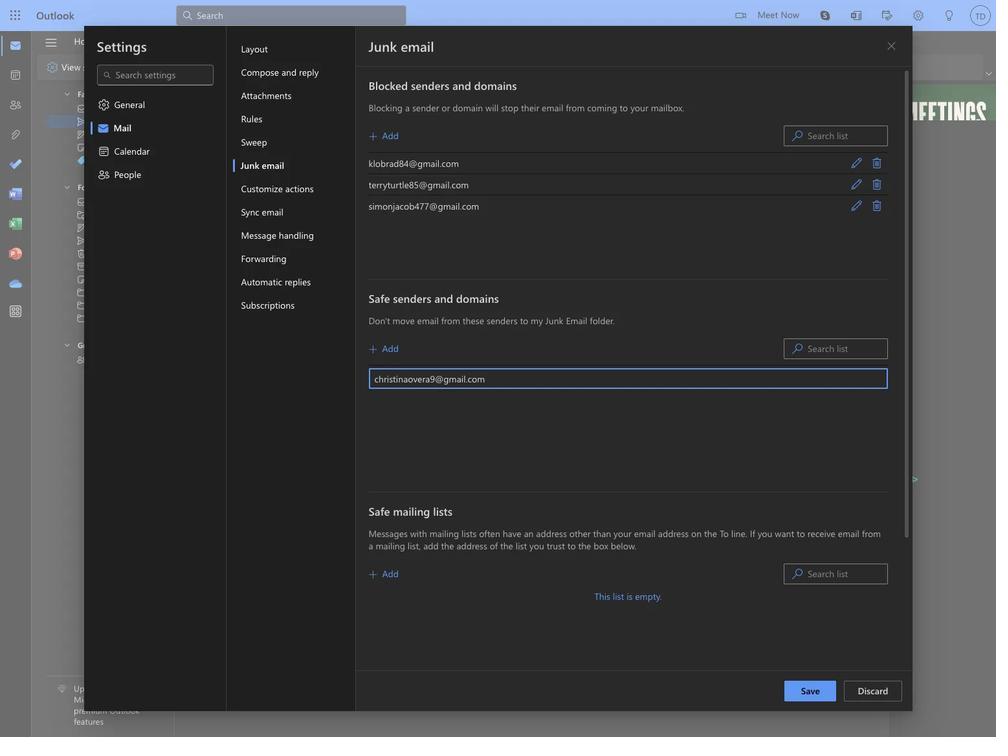Task type: describe. For each thing, give the bounding box(es) containing it.
2 tree item from the top
[[47, 115, 162, 128]]

 inbox  junk email  drafts  sent items  deleted items  archive  notes  chat  conversation history  waiting4reply
[[76, 197, 164, 324]]

reply
[[299, 66, 319, 78]]

save
[[801, 685, 820, 697]]

 button for klobrad84@gmail.com
[[867, 153, 888, 173]]

folder
[[132, 326, 152, 337]]

qr
[[424, 543, 437, 555]]

 for simonjacob477@gmail.com
[[872, 201, 882, 211]]

junk up "blocked"
[[369, 37, 397, 55]]

and inside compose and reply button
[[282, 66, 297, 78]]

will
[[485, 102, 499, 114]]


[[103, 71, 112, 80]]

jam
[[501, 181, 515, 192]]

blocked senders and domains element
[[369, 102, 888, 262]]

let's
[[460, 181, 475, 192]]

a inside messages with mailing lists often have an address other than your email address on the to line. if you want to receive email from a mailing list, add the address of the list you trust to the box below.
[[369, 540, 373, 552]]

 for terryturtle85@gmail.com
[[872, 179, 882, 190]]

junk inside "safe senders and domains" element
[[545, 315, 563, 327]]

view inside button
[[118, 35, 138, 47]]


[[76, 210, 87, 220]]

list inside messages with mailing lists often have an address other than your email address on the to line. if you want to receive email from a mailing list, add the address of the list you trust to the box below.
[[516, 540, 527, 552]]

with inside upgrade to microsoft 365 with premium outlook features
[[127, 694, 143, 705]]

junk email inside button
[[240, 159, 284, 172]]

1  from the top
[[76, 287, 87, 298]]

meet now
[[757, 8, 799, 21]]

sync email button
[[233, 201, 355, 224]]

document containing settings
[[0, 0, 996, 737]]

0 horizontal spatial you
[[529, 540, 544, 552]]

 general
[[97, 98, 145, 111]]

compose and reply button
[[233, 61, 355, 84]]

notes inside  inbox  junk email  drafts  sent items  deleted items  archive  notes  chat  conversation history  waiting4reply
[[92, 274, 112, 285]]

upgrade
[[74, 683, 106, 694]]

category
[[109, 155, 139, 166]]

automatic
[[241, 276, 282, 288]]

often
[[479, 527, 500, 540]]

to inside upgrade to microsoft 365 with premium outlook features
[[108, 683, 116, 694]]

no up re: no at the top of page
[[446, 149, 456, 159]]

new
[[116, 326, 130, 337]]

4 tree item from the top
[[47, 141, 162, 154]]

0 vertical spatial lists
[[433, 504, 452, 518]]

items up deleted
[[109, 236, 128, 246]]

2 vertical spatial senders
[[487, 315, 517, 327]]

this
[[519, 149, 532, 159]]

message
[[241, 229, 276, 241]]

to right want
[[797, 527, 805, 540]]


[[76, 261, 87, 272]]

domains for safe senders and domains
[[456, 291, 499, 305]]

email inside "safe senders and domains" element
[[566, 315, 587, 327]]

for
[[605, 524, 617, 537]]

 for 
[[76, 129, 87, 140]]

groups tree item
[[47, 337, 162, 353]]

 for blocked senders and domains
[[369, 133, 377, 140]]

with up download
[[567, 524, 585, 537]]

tree item containing 
[[47, 353, 162, 366]]

email inside "safe senders and domains" element
[[417, 315, 439, 327]]

message list no items selected list box
[[176, 130, 876, 308]]

tree containing 
[[47, 195, 164, 338]]

add favorite tree item
[[47, 167, 162, 180]]

fw: learn the perks of your microsoft account
[[432, 197, 588, 208]]

other
[[569, 527, 591, 540]]

1:05
[[700, 166, 713, 175]]

 button for terryturtle85@gmail.com
[[846, 174, 867, 195]]

email up the blocked senders and domains
[[401, 37, 434, 55]]

messages
[[369, 527, 408, 540]]

0 vertical spatial email...
[[534, 149, 557, 159]]

outlook up trust
[[531, 524, 565, 537]]

compose and reply
[[241, 66, 319, 78]]

blocked senders and domains
[[369, 78, 517, 93]]

mailing left list,
[[376, 540, 405, 552]]

ruby! sorry about that email...
[[463, 165, 566, 175]]

and for blocked senders and domains
[[452, 78, 471, 93]]

blocking
[[369, 102, 403, 114]]

 for favorites
[[63, 90, 71, 98]]


[[44, 36, 58, 50]]

 button for simonjacob477@gmail.com
[[846, 195, 867, 216]]

 calendar
[[97, 145, 150, 158]]

side
[[229, 133, 244, 143]]

subscriptions button
[[233, 294, 355, 317]]

 for safe senders and domains
[[792, 344, 803, 354]]

pm for you have to see this email...
[[715, 150, 725, 159]]

trust
[[547, 540, 565, 552]]

meet
[[757, 8, 778, 21]]

this list is empty.
[[594, 590, 662, 603]]

 button for klobrad84@gmail.com
[[846, 153, 867, 173]]

1:05 pm
[[700, 166, 725, 175]]

0 vertical spatial have
[[478, 149, 494, 159]]


[[76, 249, 87, 259]]

favorites tree item
[[47, 86, 162, 102]]

box
[[594, 540, 608, 552]]

kendall
[[432, 181, 457, 192]]

senders for blocked
[[411, 78, 449, 93]]

email inside button
[[262, 206, 283, 218]]

 inbox  sent items  drafts
[[76, 104, 129, 140]]

pm for ruby! sorry about that email...
[[715, 166, 725, 175]]

 notes
[[76, 142, 112, 153]]

1:08 pm
[[700, 150, 725, 159]]

people
[[114, 168, 141, 181]]

inbox for junk
[[92, 197, 111, 207]]

rules button
[[233, 107, 355, 131]]

sent items 
[[216, 92, 272, 105]]

automatic replies button
[[233, 271, 355, 294]]

forwarding
[[241, 252, 287, 265]]

add for blocked senders and domains
[[382, 129, 399, 142]]

 inside settings tab list
[[97, 168, 110, 181]]

email right receive
[[838, 527, 859, 540]]

no
[[487, 214, 496, 224]]

 inside  inbox  junk email  drafts  sent items  deleted items  archive  notes  chat  conversation history  waiting4reply
[[76, 274, 87, 285]]

0 horizontal spatial address
[[457, 540, 487, 552]]

the inside you're going places. take outlook with you for free. scan the qr code with your phone camera to download outlook mobile
[[409, 543, 422, 555]]

outlook down free.
[[614, 543, 646, 555]]

1 vertical spatial list
[[613, 590, 624, 603]]

email up mobile on the bottom right of the page
[[634, 527, 656, 540]]

premium
[[74, 705, 107, 716]]

see
[[506, 149, 517, 159]]

safe for safe mailing lists
[[369, 504, 390, 518]]

Example: abc123@fourthcoffee.com for sender, fourthcoffee.com for domain. text field
[[369, 369, 887, 388]]

14 tree item from the top
[[47, 299, 164, 312]]

search list field for safe mailing lists
[[808, 565, 887, 583]]

items right deleted
[[121, 249, 139, 259]]

chat inside  groups  best friends chat
[[135, 355, 151, 365]]

chat inside  inbox  junk email  drafts  sent items  deleted items  archive  notes  chat  conversation history  waiting4reply
[[92, 287, 108, 298]]

people image
[[9, 99, 22, 112]]

microsoft inside the message list no items selected list box
[[527, 197, 559, 208]]

terryturtle85@gmail.com
[[369, 178, 469, 191]]

don't
[[369, 315, 390, 327]]

mailing up code
[[430, 527, 459, 540]]

these
[[463, 315, 484, 327]]

safe senders and domains element
[[369, 315, 888, 475]]

kendallparks02@gmail.com
[[206, 181, 300, 192]]

perks
[[480, 197, 498, 208]]

friends
[[108, 355, 133, 365]]

 add for blocked senders and domains
[[369, 129, 399, 142]]

 button
[[38, 32, 64, 54]]

 for blocked senders and domains
[[792, 131, 803, 141]]

fw: no
[[432, 149, 456, 159]]

if
[[750, 527, 755, 540]]

receive
[[808, 527, 835, 540]]

archive
[[92, 261, 117, 272]]

don't move email from these senders to my junk email folder.
[[369, 315, 615, 327]]

inbox for sent
[[92, 104, 111, 114]]

outlook inside upgrade to microsoft 365 with premium outlook features
[[110, 705, 140, 716]]

senders for safe
[[393, 291, 431, 305]]

 inside  inbox  sent items  drafts
[[76, 116, 87, 127]]

add for safe mailing lists
[[382, 568, 399, 580]]

code
[[439, 543, 459, 555]]

customize
[[241, 183, 283, 195]]

fw: for fw: learn the perks of your microsoft account
[[432, 197, 443, 208]]

with inside messages with mailing lists often have an address other than your email address on the to line. if you want to receive email from a mailing list, add the address of the list you trust to the box below.
[[410, 527, 427, 540]]

icanread453@gmail.com
[[206, 197, 290, 208]]

1 vertical spatial have
[[477, 181, 493, 192]]

 for simonjacob477@gmail.com
[[851, 201, 862, 211]]

list,
[[408, 540, 421, 552]]

the down places.
[[500, 540, 513, 552]]

empty.
[[635, 590, 662, 603]]

left-rail-appbar navigation
[[3, 31, 28, 299]]

sync
[[241, 206, 259, 218]]

 button
[[881, 36, 902, 56]]

dialog containing settings
[[0, 0, 996, 737]]

message list section
[[176, 83, 876, 308]]

subscriptions
[[241, 299, 295, 311]]

junk email heading
[[369, 37, 434, 55]]

mailing up messages
[[393, 504, 430, 518]]

email inside  inbox  junk email  drafts  sent items  deleted items  archive  notes  chat  conversation history  waiting4reply
[[109, 210, 128, 220]]

email inside blocked senders and domains element
[[542, 102, 563, 114]]

no right re: on the left top of the page
[[445, 165, 455, 175]]

 for 
[[76, 223, 87, 233]]

account
[[561, 197, 588, 208]]

an
[[524, 527, 534, 540]]

lists inside messages with mailing lists often have an address other than your email address on the to line. if you want to receive email from a mailing list, add the address of the list you trust to the box below.
[[462, 527, 477, 540]]

with down going
[[461, 543, 478, 555]]

to inside "safe senders and domains" element
[[520, 315, 528, 327]]

 for  view settings
[[46, 61, 59, 74]]

re: no
[[432, 165, 455, 175]]

ad
[[896, 475, 904, 484]]

 inside  groups  best friends chat
[[76, 355, 87, 365]]

premium features image
[[58, 685, 67, 694]]

layout
[[241, 43, 268, 55]]

word image
[[9, 188, 22, 201]]

tree containing favorites
[[47, 82, 162, 180]]

notes inside tree item
[[92, 142, 112, 153]]

a inside the message list no items selected list box
[[495, 181, 499, 192]]

klobrad84@gmail.com
[[369, 157, 459, 169]]

replies
[[285, 276, 311, 288]]

compose
[[241, 66, 279, 78]]

drafts for junk
[[92, 223, 113, 233]]

to inside the message list no items selected list box
[[497, 149, 504, 159]]

2 horizontal spatial you
[[758, 527, 772, 540]]

attachments
[[241, 89, 291, 102]]

 heading
[[206, 88, 276, 109]]



Task type: vqa. For each thing, say whether or not it's contained in the screenshot.
Rules
yes



Task type: locate. For each thing, give the bounding box(es) containing it.
a
[[405, 102, 410, 114], [495, 181, 499, 192], [369, 540, 373, 552]]

blocked
[[369, 78, 408, 93]]

outlook banner
[[0, 0, 996, 31]]

0 vertical spatial 
[[76, 142, 87, 153]]

settings tab list
[[84, 26, 226, 711]]

of right perks
[[500, 197, 507, 208]]

 button left folders
[[52, 179, 76, 194]]

groups
[[78, 339, 103, 350]]

1 fw: from the top
[[432, 149, 443, 159]]

safe up don't
[[369, 291, 390, 305]]

 add inside "safe senders and domains" element
[[369, 342, 399, 355]]

 favorites
[[63, 88, 109, 99]]

1 drafts from the top
[[92, 129, 113, 140]]

message handling
[[241, 229, 314, 241]]

tree item containing 
[[47, 260, 162, 273]]

1 horizontal spatial 
[[97, 168, 110, 181]]

domains for blocked senders and domains
[[474, 78, 517, 93]]

places.
[[480, 524, 508, 537]]

dialog
[[0, 0, 996, 737]]


[[872, 158, 882, 168], [872, 179, 882, 190], [872, 201, 882, 211]]

0 horizontal spatial from
[[441, 315, 460, 327]]

create new folder
[[92, 326, 152, 337]]

tree item
[[47, 102, 162, 115], [47, 115, 162, 128], [47, 128, 162, 141], [47, 141, 162, 154], [47, 154, 162, 167], [47, 195, 162, 208], [47, 208, 162, 221], [47, 221, 162, 234], [47, 234, 162, 247], [47, 247, 162, 260], [47, 260, 162, 273], [47, 273, 162, 286], [47, 286, 162, 299], [47, 299, 164, 312], [47, 312, 162, 325], [47, 353, 162, 366]]

1 safe from the top
[[369, 291, 390, 305]]

sunny
[[206, 133, 227, 143]]

0 vertical spatial a
[[405, 102, 410, 114]]

junececi7@gmail.com
[[206, 246, 281, 256]]

1 horizontal spatial of
[[500, 197, 507, 208]]

tab list
[[64, 31, 186, 51]]

 for klobrad84@gmail.com
[[851, 158, 862, 168]]

1 vertical spatial 
[[97, 98, 110, 111]]

Search settings search field
[[112, 69, 200, 82]]

 inside blocked senders and domains element
[[369, 133, 377, 140]]

the inside list box
[[466, 197, 478, 208]]

attachments button
[[233, 84, 355, 107]]

2 horizontal spatial address
[[658, 527, 689, 540]]

 button
[[867, 153, 888, 173], [867, 174, 888, 195], [867, 195, 888, 216]]

2 vertical spatial  button
[[867, 195, 888, 216]]

to left see
[[497, 149, 504, 159]]

on
[[691, 527, 702, 540]]

home button
[[64, 31, 108, 51]]

junk up the kendallparks02@gmail.com
[[240, 159, 259, 172]]

0 vertical spatial pm
[[715, 150, 725, 159]]

2 vertical spatial 
[[792, 569, 803, 579]]

blue
[[92, 155, 107, 166]]

 inside  inbox  junk email  drafts  sent items  deleted items  archive  notes  chat  conversation history  waiting4reply
[[76, 236, 87, 246]]

layout group
[[208, 54, 336, 78]]

2  from the top
[[76, 223, 87, 233]]

add
[[382, 129, 399, 142], [92, 168, 106, 179], [382, 342, 399, 355], [382, 568, 399, 580]]

3 tree item from the top
[[47, 128, 162, 141]]

scan
[[388, 543, 407, 555]]

 button inside groups tree item
[[52, 337, 76, 352]]

tree item containing 
[[47, 247, 162, 260]]

1 inbox from the top
[[92, 104, 111, 114]]

1  from the top
[[872, 158, 882, 168]]

settings
[[97, 37, 147, 55]]

folders tree item
[[47, 179, 162, 195]]

1 vertical spatial 
[[76, 300, 87, 311]]

0 vertical spatial 
[[369, 133, 377, 140]]

10 tree item from the top
[[47, 247, 162, 260]]

 inside "safe senders and domains" element
[[369, 346, 377, 353]]

add
[[423, 540, 439, 552]]

sunnyupside33@gmail.com
[[206, 149, 300, 159]]

1 vertical spatial lists
[[462, 527, 477, 540]]

from inside "safe senders and domains" element
[[441, 315, 460, 327]]

phone
[[501, 543, 527, 555]]

2  from the top
[[851, 179, 862, 190]]

your inside blocked senders and domains element
[[630, 102, 648, 114]]

add down the 'blue' on the top left of the page
[[92, 168, 106, 179]]

sent inside  inbox  sent items  drafts
[[92, 116, 108, 127]]

2 vertical spatial have
[[503, 527, 521, 540]]

0 vertical spatial list
[[516, 540, 527, 552]]

11 tree item from the top
[[47, 260, 162, 273]]

document
[[0, 0, 996, 737]]

search list field inside "safe senders and domains" element
[[808, 340, 887, 358]]

 up  notes
[[76, 129, 87, 140]]

coming
[[587, 102, 617, 114]]

you have to see this email...
[[464, 149, 557, 159]]

2 vertical spatial 
[[63, 341, 71, 349]]

1 vertical spatial microsoft
[[74, 694, 109, 705]]

1 horizontal spatial view
[[118, 35, 138, 47]]

0 vertical spatial 
[[872, 158, 882, 168]]

ruby
[[499, 214, 516, 224]]

no down the simonjacob477@gmail.com
[[432, 214, 443, 224]]

ruby!
[[463, 165, 482, 175]]

1 vertical spatial 
[[76, 223, 87, 233]]

items inside sent items 
[[234, 93, 253, 103]]

 button for favorites
[[52, 86, 76, 101]]

1 vertical spatial from
[[441, 315, 460, 327]]

calendar image
[[9, 69, 22, 82]]


[[369, 133, 377, 140], [369, 346, 377, 353], [369, 571, 377, 579]]

rubyanndersson@gmail.com for 
[[206, 165, 304, 175]]

you left trust
[[529, 540, 544, 552]]

 add down don't
[[369, 342, 399, 355]]

0 vertical spatial  button
[[867, 153, 888, 173]]

conversation
[[92, 300, 137, 311]]

outlook up 
[[36, 8, 74, 22]]

2  from the top
[[792, 344, 803, 354]]

2  from the top
[[76, 300, 87, 311]]

to right upgrade
[[108, 683, 116, 694]]

and left reply
[[282, 66, 297, 78]]


[[46, 61, 59, 74], [97, 98, 110, 111]]

rubyanndersson@gmail.com up message at the top of page
[[206, 214, 304, 224]]

2 rubyanndersson@gmail.com from the top
[[206, 214, 304, 224]]

list left is
[[613, 590, 624, 603]]

from inside blocked senders and domains element
[[566, 102, 585, 114]]

1 vertical spatial inbox
[[92, 197, 111, 207]]

junk email
[[369, 37, 434, 55], [240, 159, 284, 172]]

0 vertical spatial 
[[76, 116, 87, 127]]

sent up deleted
[[92, 236, 107, 246]]

1  from the top
[[369, 133, 377, 140]]

0 vertical spatial from
[[566, 102, 585, 114]]

2  from the top
[[76, 236, 87, 246]]

1  button from the top
[[52, 86, 76, 101]]

1 tree from the top
[[47, 82, 162, 180]]

 down blocking
[[369, 133, 377, 140]]

2 safe from the top
[[369, 504, 390, 518]]

1 vertical spatial 
[[369, 346, 377, 353]]

message handling button
[[233, 224, 355, 247]]

2 vertical spatial a
[[369, 540, 373, 552]]

1 rubyanndersson@gmail.com from the top
[[206, 165, 304, 175]]

address down going
[[457, 540, 487, 552]]

1  add from the top
[[369, 129, 399, 142]]

senders up sender
[[411, 78, 449, 93]]

junk inside  inbox  junk email  drafts  sent items  deleted items  archive  notes  chat  conversation history  waiting4reply
[[92, 210, 107, 220]]

1 vertical spatial  button
[[846, 174, 867, 195]]

email
[[109, 210, 128, 220], [566, 315, 587, 327]]

3  from the top
[[872, 201, 882, 211]]

drafts up deleted
[[92, 223, 113, 233]]


[[97, 168, 110, 181], [76, 355, 87, 365]]

 down 
[[76, 274, 87, 285]]

 inside  view settings
[[46, 61, 59, 74]]

3  from the top
[[369, 571, 377, 579]]

1 vertical spatial fw:
[[432, 197, 443, 208]]

safe mailing lists element
[[369, 527, 888, 700]]

 inside  folders
[[63, 183, 71, 191]]

1 vertical spatial of
[[490, 540, 498, 552]]

2 vertical spatial 
[[76, 313, 87, 324]]

set your advertising preferences image
[[909, 474, 919, 485]]

2 horizontal spatial from
[[862, 527, 881, 540]]

items inside  inbox  sent items  drafts
[[110, 116, 129, 127]]

microsoft inside upgrade to microsoft 365 with premium outlook features
[[74, 694, 109, 705]]

16 tree item from the top
[[47, 353, 162, 366]]

1 vertical spatial 
[[851, 179, 862, 190]]

1 vertical spatial safe
[[369, 504, 390, 518]]

1 notes from the top
[[92, 142, 112, 153]]

1 pm from the top
[[715, 150, 725, 159]]

0 vertical spatial 
[[76, 104, 87, 114]]

drafts inside  inbox  junk email  drafts  sent items  deleted items  archive  notes  chat  conversation history  waiting4reply
[[92, 223, 113, 233]]

test
[[546, 214, 559, 224]]

simonjacob477@gmail.com
[[369, 200, 479, 212]]

2  button from the top
[[867, 174, 888, 195]]

0 vertical spatial 
[[792, 131, 803, 141]]

 inside  inbox  sent items  drafts
[[76, 129, 87, 140]]

your right than
[[614, 527, 632, 540]]

3 search list field from the top
[[808, 565, 887, 583]]

search list field inside blocked senders and domains element
[[808, 127, 887, 145]]

0 vertical spatial chat
[[92, 287, 108, 298]]

 left the 
[[76, 116, 87, 127]]

 add inside blocked senders and domains element
[[369, 129, 399, 142]]

the up means
[[466, 197, 478, 208]]

tree item containing 
[[47, 208, 162, 221]]

 inside  groups  best friends chat
[[63, 341, 71, 349]]

of down places.
[[490, 540, 498, 552]]

a inside blocked senders and domains element
[[405, 102, 410, 114]]

 down  at the left of the page
[[76, 223, 87, 233]]

1  button from the top
[[846, 153, 867, 173]]

 inside safe mailing lists element
[[792, 569, 803, 579]]

0 horizontal spatial microsoft
[[74, 694, 109, 705]]

1:08
[[700, 150, 713, 159]]

 for  general
[[97, 98, 110, 111]]

2  from the top
[[76, 274, 87, 285]]

email right their
[[542, 102, 563, 114]]

the left box
[[578, 540, 591, 552]]

mail
[[114, 122, 131, 134]]

1  from the top
[[76, 142, 87, 153]]

of inside messages with mailing lists often have an address other than your email address on the to line. if you want to receive email from a mailing list, add the address of the list you trust to the box below.
[[490, 540, 498, 552]]

0 vertical spatial 
[[46, 61, 59, 74]]

1 vertical spatial chat
[[135, 355, 151, 365]]

 add
[[369, 129, 399, 142], [369, 342, 399, 355], [369, 568, 399, 580]]

your inside you're going places. take outlook with you for free. scan the qr code with your phone camera to download outlook mobile
[[481, 543, 499, 555]]

deleted
[[92, 249, 119, 259]]


[[76, 129, 87, 140], [76, 223, 87, 233]]

my
[[531, 315, 543, 327]]

sent up sunny side
[[216, 93, 232, 103]]

mail image
[[9, 39, 22, 52]]

sent inside  inbox  junk email  drafts  sent items  deleted items  archive  notes  chat  conversation history  waiting4reply
[[92, 236, 107, 246]]

rubyanndersson@gmail.com up junececi7@gmail.com in the top left of the page
[[206, 230, 304, 240]]

 button inside folders tree item
[[52, 179, 76, 194]]

search list field for safe senders and domains
[[808, 340, 887, 358]]

1 vertical spatial email...
[[543, 165, 566, 175]]

 for terryturtle85@gmail.com
[[851, 179, 862, 190]]

files image
[[9, 129, 22, 142]]

2 vertical spatial from
[[862, 527, 881, 540]]

from left these
[[441, 315, 460, 327]]

email down the safe senders and domains
[[417, 315, 439, 327]]

junk email button
[[233, 154, 355, 177]]

junk email up the kendallparks02@gmail.com
[[240, 159, 284, 172]]

5 tree item from the top
[[47, 154, 162, 167]]

rubyanndersson@gmail.com for 
[[206, 214, 304, 224]]

new group tree item
[[47, 366, 162, 379]]

1 horizontal spatial email
[[566, 315, 587, 327]]

fw: left the learn
[[432, 197, 443, 208]]

 for safe senders and domains
[[369, 346, 377, 353]]

to right trust
[[567, 540, 576, 552]]

2 horizontal spatial a
[[495, 181, 499, 192]]

 for  inbox  junk email  drafts  sent items  deleted items  archive  notes  chat  conversation history  waiting4reply
[[76, 197, 87, 207]]

re:
[[432, 165, 443, 175]]

1 vertical spatial junk email
[[240, 159, 284, 172]]

rubyanndersson@gmail.com down sunnyupside33@gmail.com
[[206, 165, 304, 175]]

 inside "safe senders and domains" element
[[792, 344, 803, 354]]

inbox
[[92, 104, 111, 114], [92, 197, 111, 207]]

sweep button
[[233, 131, 355, 154]]

1 vertical spatial a
[[495, 181, 499, 192]]

safe for safe senders and domains
[[369, 291, 390, 305]]

 for  inbox  sent items  drafts
[[76, 104, 87, 114]]

drafts up  notes
[[92, 129, 113, 140]]

 up 
[[76, 142, 87, 153]]

13 tree item from the top
[[47, 286, 162, 299]]

add down don't
[[382, 342, 399, 355]]

1 tree item from the top
[[47, 102, 162, 115]]

3  from the top
[[851, 201, 862, 211]]

domains up the will
[[474, 78, 517, 93]]

0 vertical spatial 
[[76, 287, 87, 298]]

 blue category
[[76, 155, 139, 166]]

2 vertical spatial rubyanndersson@gmail.com
[[206, 230, 304, 240]]

lists left often on the bottom of the page
[[462, 527, 477, 540]]

2  button from the top
[[846, 174, 867, 195]]

1 horizontal spatial address
[[536, 527, 567, 540]]

inbox down folders tree item
[[92, 197, 111, 207]]

 button for simonjacob477@gmail.com
[[867, 195, 888, 216]]

0 vertical spatial  button
[[846, 153, 867, 173]]

search list field for blocked senders and domains
[[808, 127, 887, 145]]

1 horizontal spatial microsoft
[[527, 197, 559, 208]]

0 horizontal spatial lists
[[433, 504, 452, 518]]

email inside button
[[262, 159, 284, 172]]

fw: up re: on the left top of the page
[[432, 149, 443, 159]]


[[259, 92, 272, 105]]

to do image
[[9, 159, 22, 172]]

from inside messages with mailing lists often have an address other than your email address on the to line. if you want to receive email from a mailing list, add the address of the list you trust to the box below.
[[862, 527, 881, 540]]

from left coming
[[566, 102, 585, 114]]

add inside "safe senders and domains" element
[[382, 342, 399, 355]]

1 horizontal spatial chat
[[135, 355, 151, 365]]

no down the learn
[[450, 214, 461, 224]]

1 vertical spatial drafts
[[92, 223, 113, 233]]

 inside  inbox  junk email  drafts  sent items  deleted items  archive  notes  chat  conversation history  waiting4reply
[[76, 197, 87, 207]]

email
[[401, 37, 434, 55], [542, 102, 563, 114], [262, 159, 284, 172], [262, 206, 283, 218], [417, 315, 439, 327], [634, 527, 656, 540], [838, 527, 859, 540]]

chat up conversation
[[92, 287, 108, 298]]

0 vertical spatial microsoft
[[527, 197, 559, 208]]

sent inside sent items 
[[216, 93, 232, 103]]

0 vertical spatial 
[[76, 129, 87, 140]]

 inside blocked senders and domains element
[[792, 131, 803, 141]]

save button
[[785, 681, 836, 702]]

list
[[516, 540, 527, 552], [613, 590, 624, 603]]

powerpoint image
[[9, 248, 22, 261]]

your inside the message list no items selected list box
[[509, 197, 525, 208]]

sent
[[216, 93, 232, 103], [92, 116, 108, 127], [92, 236, 107, 246]]

2 vertical spatial 
[[369, 571, 377, 579]]

junk email up "blocked"
[[369, 37, 434, 55]]

0 horizontal spatial of
[[490, 540, 498, 552]]

3 rubyanndersson@gmail.com from the top
[[206, 230, 304, 240]]

0 vertical spatial view
[[118, 35, 138, 47]]

2 fw: from the top
[[432, 197, 443, 208]]

email down folders tree item
[[109, 210, 128, 220]]

1  from the top
[[792, 131, 803, 141]]

 up  at the left of the page
[[76, 197, 87, 207]]

inbox inside  inbox  junk email  drafts  sent items  deleted items  archive  notes  chat  conversation history  waiting4reply
[[92, 197, 111, 207]]

1  from the top
[[851, 158, 862, 168]]

settings heading
[[97, 37, 147, 55]]


[[76, 142, 87, 153], [76, 274, 87, 285]]

0 vertical spatial tree
[[47, 82, 162, 180]]

and up don't move email from these senders to my junk email folder.
[[434, 291, 453, 305]]

1 vertical spatial 
[[76, 236, 87, 246]]

 view settings
[[46, 61, 114, 74]]

tree item containing 
[[47, 154, 162, 167]]

1 vertical spatial 
[[792, 344, 803, 354]]

2  from the top
[[63, 183, 71, 191]]

2 vertical spatial sent
[[92, 236, 107, 246]]

2 inbox from the top
[[92, 197, 111, 207]]

is
[[627, 590, 633, 603]]

to inside you're going places. take outlook with you for free. scan the qr code with your phone camera to download outlook mobile
[[561, 543, 569, 555]]

fw: for fw: no
[[432, 149, 443, 159]]

1 vertical spatial  button
[[867, 174, 888, 195]]

add inside blocked senders and domains element
[[382, 129, 399, 142]]

1 vertical spatial tree
[[47, 195, 164, 338]]

1 vertical spatial 
[[76, 197, 87, 207]]

your inside messages with mailing lists often have an address other than your email address on the to line. if you want to receive email from a mailing list, add the address of the list you trust to the box below.
[[614, 527, 632, 540]]

2  from the top
[[872, 179, 882, 190]]

2  from the top
[[369, 346, 377, 353]]

senders up move
[[393, 291, 431, 305]]

lists
[[433, 504, 452, 518], [462, 527, 477, 540]]

1  button from the top
[[867, 153, 888, 173]]

add down blocking
[[382, 129, 399, 142]]

 left folders
[[63, 183, 71, 191]]

items down the  general
[[110, 116, 129, 127]]

junk email inside tab panel
[[369, 37, 434, 55]]

email... up that
[[534, 149, 557, 159]]

1 vertical spatial email
[[566, 315, 587, 327]]

address up camera
[[536, 527, 567, 540]]

fw:
[[432, 149, 443, 159], [432, 197, 443, 208]]

 for safe mailing lists
[[369, 571, 377, 579]]

safe up messages
[[369, 504, 390, 518]]

1 vertical spatial view
[[61, 61, 81, 73]]

2  button from the top
[[52, 179, 76, 194]]


[[408, 165, 418, 175]]

email... right that
[[543, 165, 566, 175]]

add inside safe mailing lists element
[[382, 568, 399, 580]]

email up customize actions
[[262, 159, 284, 172]]

0 vertical spatial 
[[63, 90, 71, 98]]

3  button from the top
[[52, 337, 76, 352]]

tab list containing home
[[64, 31, 186, 51]]


[[76, 104, 87, 114], [76, 197, 87, 207]]

2 vertical spatial  button
[[846, 195, 867, 216]]

microsoft up test
[[527, 197, 559, 208]]

7 tree item from the top
[[47, 208, 162, 221]]

sunny side
[[206, 133, 244, 143]]

to inside blocked senders and domains element
[[620, 102, 628, 114]]

add for safe senders and domains
[[382, 342, 399, 355]]

 left favorites
[[63, 90, 71, 98]]

 inside  inbox  sent items  drafts
[[76, 104, 87, 114]]

pm right 1:08
[[715, 150, 725, 159]]

1 horizontal spatial 
[[97, 98, 110, 111]]

you left for
[[587, 524, 603, 537]]

messages with mailing lists often have an address other than your email address on the to line. if you want to receive email from a mailing list, add the address of the list you trust to the box below.
[[369, 527, 881, 552]]

junk right my
[[545, 315, 563, 327]]

1 horizontal spatial you
[[587, 524, 603, 537]]

 left groups
[[63, 341, 71, 349]]

2 notes from the top
[[92, 274, 112, 285]]

2 tree from the top
[[47, 195, 164, 338]]

 inside safe mailing lists element
[[369, 571, 377, 579]]

3  from the top
[[76, 313, 87, 324]]

and
[[282, 66, 297, 78], [452, 78, 471, 93], [434, 291, 453, 305]]

 for safe mailing lists
[[792, 569, 803, 579]]

0 vertical spatial email
[[109, 210, 128, 220]]

than
[[593, 527, 611, 540]]

2 vertical spatial  button
[[52, 337, 76, 352]]

2 vertical spatial 
[[872, 201, 882, 211]]

1 vertical spatial  add
[[369, 342, 399, 355]]

365
[[111, 694, 125, 705]]

 left the best
[[76, 355, 87, 365]]

3  from the top
[[792, 569, 803, 579]]

excel image
[[9, 218, 22, 231]]

0 horizontal spatial a
[[369, 540, 373, 552]]

mailbox.
[[651, 102, 684, 114]]

1 vertical spatial 
[[63, 183, 71, 191]]

outlook
[[36, 8, 74, 22], [531, 524, 565, 537], [614, 543, 646, 555], [110, 705, 140, 716]]

8 tree item from the top
[[47, 221, 162, 234]]

0 vertical spatial drafts
[[92, 129, 113, 140]]

 button for terryturtle85@gmail.com
[[867, 174, 888, 195]]

have
[[478, 149, 494, 159], [477, 181, 493, 192], [503, 527, 521, 540]]

stop
[[501, 102, 519, 114]]

view inside  view settings
[[61, 61, 81, 73]]

0 vertical spatial domains
[[474, 78, 517, 93]]

15 tree item from the top
[[47, 312, 162, 325]]

application
[[0, 0, 996, 737]]

 for folders
[[63, 183, 71, 191]]

 down don't
[[369, 346, 377, 353]]

6 tree item from the top
[[47, 195, 162, 208]]

1 vertical spatial search list field
[[808, 340, 887, 358]]

application containing settings
[[0, 0, 996, 737]]

settings
[[83, 61, 114, 73]]

chat
[[92, 287, 108, 298], [135, 355, 151, 365]]

Search list field
[[808, 127, 887, 145], [808, 340, 887, 358], [808, 565, 887, 583]]

automatic replies
[[241, 276, 311, 288]]

3  button from the top
[[846, 195, 867, 216]]

1 vertical spatial pm
[[715, 166, 725, 175]]

and up domain
[[452, 78, 471, 93]]

1 horizontal spatial from
[[566, 102, 585, 114]]

tree
[[47, 82, 162, 180], [47, 195, 164, 338]]

the left to in the bottom of the page
[[704, 527, 717, 540]]

3  from the top
[[63, 341, 71, 349]]

sesh
[[517, 181, 533, 192]]

3  button from the top
[[867, 195, 888, 216]]

 add for safe mailing lists
[[369, 568, 399, 580]]

 button inside favorites tree item
[[52, 86, 76, 101]]

0 vertical spatial notes
[[92, 142, 112, 153]]

 inside  inbox  junk email  drafts  sent items  deleted items  archive  notes  chat  conversation history  waiting4reply
[[76, 223, 87, 233]]

3  add from the top
[[369, 568, 399, 580]]

layout button
[[233, 38, 355, 61]]

your down sesh
[[509, 197, 525, 208]]

2 drafts from the top
[[92, 223, 113, 233]]

search list field inside safe mailing lists element
[[808, 565, 887, 583]]

2 search list field from the top
[[808, 340, 887, 358]]

 down  favorites
[[76, 104, 87, 114]]

1  from the top
[[76, 116, 87, 127]]

2  from the top
[[76, 197, 87, 207]]

2 vertical spatial 
[[851, 201, 862, 211]]

2 pm from the top
[[715, 166, 725, 175]]

discard
[[858, 685, 888, 697]]

0 vertical spatial 
[[97, 168, 110, 181]]

microsoft up "features"
[[74, 694, 109, 705]]

the right add
[[441, 540, 454, 552]]

1 horizontal spatial lists
[[462, 527, 477, 540]]

 down ' blue category'
[[97, 168, 110, 181]]

1  from the top
[[63, 90, 71, 98]]

pm right 1:05
[[715, 166, 725, 175]]

 add inside safe mailing lists element
[[369, 568, 399, 580]]

junk right  at the left of the page
[[92, 210, 107, 220]]

you inside you're going places. take outlook with you for free. scan the qr code with your phone camera to download outlook mobile
[[587, 524, 603, 537]]

outlook link
[[36, 0, 74, 31]]

2  add from the top
[[369, 342, 399, 355]]

1 horizontal spatial junk email
[[369, 37, 434, 55]]

 down messages
[[369, 571, 377, 579]]

junk
[[369, 37, 397, 55], [240, 159, 259, 172], [92, 210, 107, 220], [545, 315, 563, 327]]

 add for safe senders and domains
[[369, 342, 399, 355]]

create new folder tree item
[[47, 325, 162, 338]]

with right 365
[[127, 694, 143, 705]]

the left qr at the bottom of the page
[[409, 543, 422, 555]]

2 vertical spatial search list field
[[808, 565, 887, 583]]

1 horizontal spatial a
[[405, 102, 410, 114]]

0 horizontal spatial chat
[[92, 287, 108, 298]]

junk inside button
[[240, 159, 259, 172]]

 inside  favorites
[[63, 90, 71, 98]]

add inside tree item
[[92, 168, 106, 179]]

outlook inside outlook banner
[[36, 8, 74, 22]]

add down scan
[[382, 568, 399, 580]]

1 search list field from the top
[[808, 127, 887, 145]]

your down often on the bottom of the page
[[481, 543, 499, 555]]

12 tree item from the top
[[47, 273, 162, 286]]

inbox inside  inbox  sent items  drafts
[[92, 104, 111, 114]]


[[76, 116, 87, 127], [76, 236, 87, 246]]

more apps image
[[9, 305, 22, 318]]

0 vertical spatial rubyanndersson@gmail.com
[[206, 165, 304, 175]]

onedrive image
[[9, 278, 22, 291]]

features
[[74, 716, 103, 727]]

9 tree item from the top
[[47, 234, 162, 247]]

have right you
[[478, 149, 494, 159]]

email right sync
[[262, 206, 283, 218]]

and for safe senders and domains
[[434, 291, 453, 305]]

lists up 'you're'
[[433, 504, 452, 518]]

thanks,
[[518, 214, 544, 224]]

drafts inside  inbox  sent items  drafts
[[92, 129, 113, 140]]

address up mobile on the bottom right of the page
[[658, 527, 689, 540]]

1 vertical spatial 
[[76, 274, 87, 285]]

junk email tab panel
[[356, 26, 912, 718]]

 for klobrad84@gmail.com
[[872, 158, 882, 168]]

 up ""
[[76, 236, 87, 246]]

you
[[464, 149, 476, 159]]

have inside messages with mailing lists often have an address other than your email address on the to line. if you want to receive email from a mailing list, add the address of the list you trust to the box below.
[[503, 527, 521, 540]]

 button left favorites
[[52, 86, 76, 101]]

 button for folders
[[52, 179, 76, 194]]

of inside the message list no items selected list box
[[500, 197, 507, 208]]

1  from the top
[[76, 129, 87, 140]]

drafts for sent
[[92, 129, 113, 140]]

 inside settings tab list
[[97, 98, 110, 111]]

view
[[118, 35, 138, 47], [61, 61, 81, 73]]

notes down archive
[[92, 274, 112, 285]]

 down 
[[76, 287, 87, 298]]

1  from the top
[[76, 104, 87, 114]]



